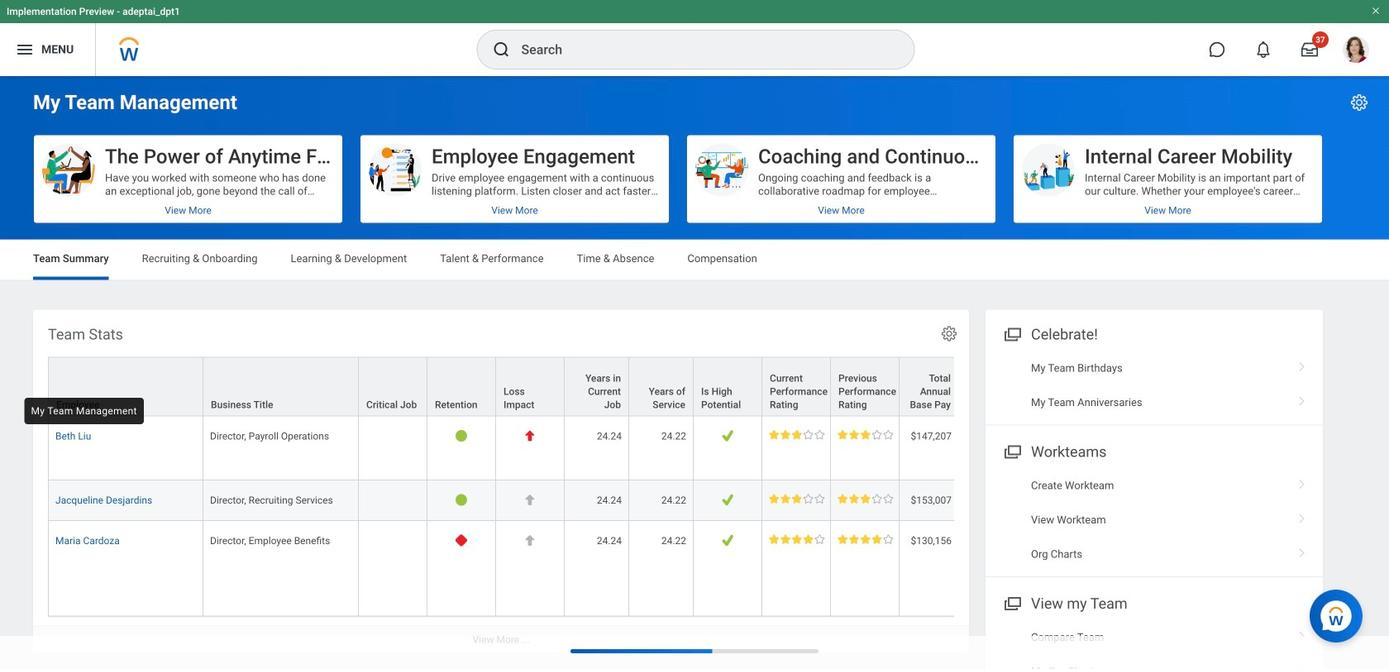 Task type: vqa. For each thing, say whether or not it's contained in the screenshot.
34 button
no



Task type: describe. For each thing, give the bounding box(es) containing it.
1 column header from the left
[[48, 357, 203, 417]]

notifications large image
[[1255, 41, 1272, 58]]

close environment banner image
[[1371, 6, 1381, 16]]

list for menu group icon
[[986, 351, 1323, 420]]

the worker has been assessed as having high potential. image
[[722, 494, 734, 506]]

1 chevron right image from the top
[[1292, 474, 1313, 490]]

configure team stats image
[[940, 325, 959, 343]]

justify image
[[15, 40, 35, 60]]

1 the worker has been assessed as having high potential. image from the top
[[722, 430, 734, 442]]

team stats element
[[33, 310, 1333, 653]]

3 row from the top
[[48, 480, 1333, 521]]

1 row from the top
[[48, 357, 1333, 417]]

profile logan mcneil image
[[1343, 36, 1370, 66]]

4 row from the top
[[48, 521, 1333, 616]]

menu group image for first chevron right icon from the top
[[1001, 440, 1023, 462]]

menu group image
[[1001, 322, 1023, 344]]

2 row from the top
[[48, 416, 1333, 480]]

5 chevron right image from the top
[[1292, 659, 1313, 669]]

2 chevron right image from the top
[[1292, 390, 1313, 407]]

meets expectations - performance in line with a solid team contributor. image for 1st the worker has been assessed as having high potential. image from the top
[[769, 430, 825, 440]]

2 chevron right image from the top
[[1292, 508, 1313, 524]]

1 chevron right image from the top
[[1292, 356, 1313, 373]]

2 column header from the left
[[203, 357, 359, 417]]

cell for 1st the worker has been assessed as having high potential. image from the top's the 'this worker has low retention risk.' icon
[[359, 416, 428, 480]]

meets expectations - performance in line with a solid team contributor. image for the worker has been assessed as having high potential. icon
[[769, 494, 825, 503]]

3 column header from the left
[[359, 357, 428, 417]]



Task type: locate. For each thing, give the bounding box(es) containing it.
the worker has been assessed as having high potential. image down the worker has been assessed as having high potential. icon
[[722, 534, 734, 547]]

1 vertical spatial list
[[986, 469, 1323, 571]]

1 cell from the top
[[359, 416, 428, 480]]

this worker has low retention risk. image for 1st the worker has been assessed as having high potential. image from the top
[[455, 430, 468, 442]]

the loss of this employee would be moderate or significant to the organization. image down the loss of this employee would be catastrophic or critical to the organization. image
[[524, 494, 536, 506]]

column header
[[48, 357, 203, 417], [203, 357, 359, 417], [359, 357, 428, 417], [831, 357, 900, 417]]

0 vertical spatial the loss of this employee would be moderate or significant to the organization. image
[[524, 494, 536, 506]]

2 menu group image from the top
[[1001, 591, 1023, 613]]

this worker has low retention risk. image
[[455, 430, 468, 442], [455, 494, 468, 506]]

0 vertical spatial list
[[986, 351, 1323, 420]]

0 vertical spatial menu group image
[[1001, 440, 1023, 462]]

exceeds expectations - performance is excellent and generally surpassed expectations and required little to no supervision. image
[[769, 534, 825, 544]]

inbox large image
[[1302, 41, 1318, 58]]

this worker has a high retention risk - immediate action needed. image
[[455, 534, 468, 547]]

menu group image for 4th chevron right icon from the top of the page
[[1001, 591, 1023, 613]]

4 column header from the left
[[831, 357, 900, 417]]

meets expectations - performance in line with a solid team contributor. image
[[769, 430, 825, 440], [769, 494, 825, 503]]

2 the worker has been assessed as having high potential. image from the top
[[722, 534, 734, 547]]

configure this page image
[[1350, 93, 1370, 112]]

this worker has low retention risk. image left the loss of this employee would be catastrophic or critical to the organization. image
[[455, 430, 468, 442]]

list for menu group image associated with 4th chevron right icon from the top of the page
[[986, 620, 1323, 669]]

menu group image
[[1001, 440, 1023, 462], [1001, 591, 1023, 613]]

chevron right image
[[1292, 474, 1313, 490], [1292, 508, 1313, 524], [1292, 542, 1313, 559], [1292, 625, 1313, 642], [1292, 659, 1313, 669]]

the worker has been assessed as having high potential. image up the worker has been assessed as having high potential. icon
[[722, 430, 734, 442]]

the loss of this employee would be moderate or significant to the organization. image right this worker has a high retention risk - immediate action needed. icon
[[524, 534, 536, 547]]

3 list from the top
[[986, 620, 1323, 669]]

this worker has low retention risk. image for the worker has been assessed as having high potential. icon
[[455, 494, 468, 506]]

0 vertical spatial meets expectations - performance in line with a solid team contributor. image
[[769, 430, 825, 440]]

1 list from the top
[[986, 351, 1323, 420]]

tab list
[[17, 240, 1373, 280]]

list for menu group image associated with first chevron right icon from the top
[[986, 469, 1323, 571]]

1 vertical spatial meets expectations - performance in line with a solid team contributor. image
[[769, 494, 825, 503]]

the loss of this employee would be moderate or significant to the organization. image for the worker has been assessed as having high potential. icon's the 'this worker has low retention risk.' icon
[[524, 494, 536, 506]]

main content
[[0, 76, 1389, 669]]

the worker has been assessed as having high potential. image
[[722, 430, 734, 442], [722, 534, 734, 547]]

2 this worker has low retention risk. image from the top
[[455, 494, 468, 506]]

1 vertical spatial the worker has been assessed as having high potential. image
[[722, 534, 734, 547]]

3 chevron right image from the top
[[1292, 542, 1313, 559]]

2 meets expectations - performance in line with a solid team contributor. image from the top
[[769, 494, 825, 503]]

1 vertical spatial the loss of this employee would be moderate or significant to the organization. image
[[524, 534, 536, 547]]

2 vertical spatial list
[[986, 620, 1323, 669]]

cell for the worker has been assessed as having high potential. icon's the 'this worker has low retention risk.' icon
[[359, 480, 428, 521]]

the loss of this employee would be catastrophic or critical to the organization. image
[[524, 430, 536, 442]]

2 the loss of this employee would be moderate or significant to the organization. image from the top
[[524, 534, 536, 547]]

3 cell from the top
[[359, 521, 428, 616]]

1 vertical spatial this worker has low retention risk. image
[[455, 494, 468, 506]]

the loss of this employee would be moderate or significant to the organization. image for this worker has a high retention risk - immediate action needed. icon
[[524, 534, 536, 547]]

1 menu group image from the top
[[1001, 440, 1023, 462]]

row
[[48, 357, 1333, 417], [48, 416, 1333, 480], [48, 480, 1333, 521], [48, 521, 1333, 616]]

1 vertical spatial menu group image
[[1001, 591, 1023, 613]]

Search Workday  search field
[[521, 31, 880, 68]]

1 vertical spatial chevron right image
[[1292, 390, 1313, 407]]

cell for this worker has a high retention risk - immediate action needed. icon
[[359, 521, 428, 616]]

2 cell from the top
[[359, 480, 428, 521]]

list
[[986, 351, 1323, 420], [986, 469, 1323, 571], [986, 620, 1323, 669]]

chevron right image
[[1292, 356, 1313, 373], [1292, 390, 1313, 407]]

the loss of this employee would be moderate or significant to the organization. image
[[524, 494, 536, 506], [524, 534, 536, 547]]

0 vertical spatial chevron right image
[[1292, 356, 1313, 373]]

cell
[[359, 416, 428, 480], [359, 480, 428, 521], [359, 521, 428, 616]]

1 the loss of this employee would be moderate or significant to the organization. image from the top
[[524, 494, 536, 506]]

0 vertical spatial the worker has been assessed as having high potential. image
[[722, 430, 734, 442]]

search image
[[492, 40, 512, 60]]

banner
[[0, 0, 1389, 76]]

2 list from the top
[[986, 469, 1323, 571]]

0 vertical spatial this worker has low retention risk. image
[[455, 430, 468, 442]]

4 chevron right image from the top
[[1292, 625, 1313, 642]]

1 this worker has low retention risk. image from the top
[[455, 430, 468, 442]]

this worker has low retention risk. image up this worker has a high retention risk - immediate action needed. icon
[[455, 494, 468, 506]]

1 meets expectations - performance in line with a solid team contributor. image from the top
[[769, 430, 825, 440]]



